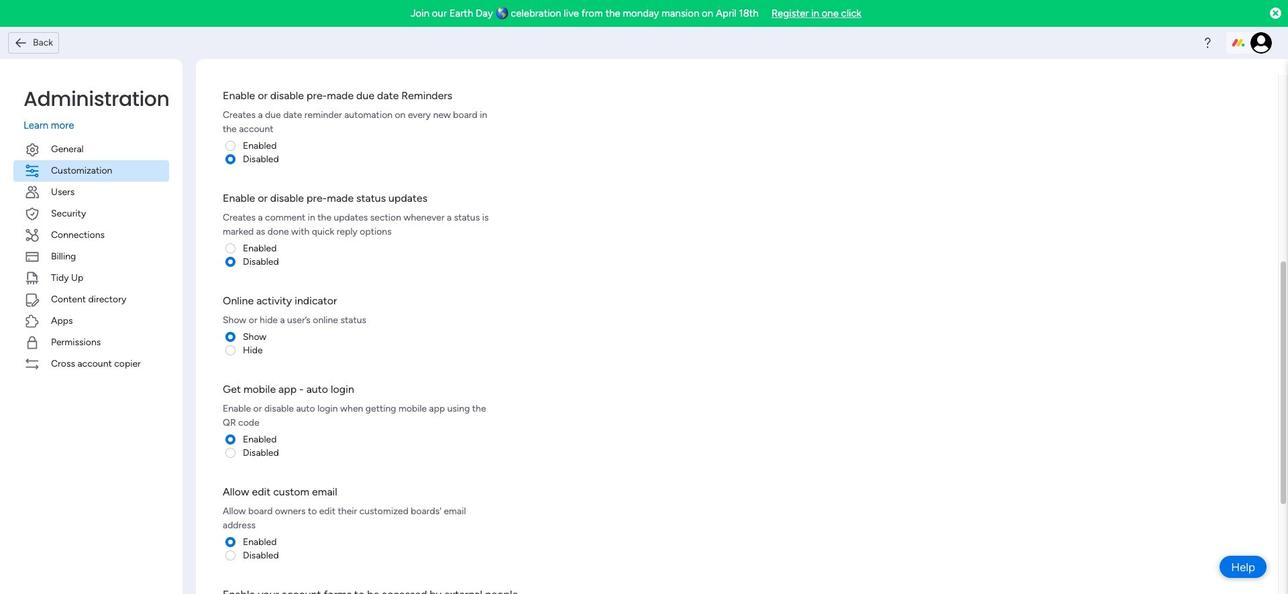 Task type: describe. For each thing, give the bounding box(es) containing it.
help image
[[1201, 36, 1214, 50]]



Task type: vqa. For each thing, say whether or not it's contained in the screenshot.
Help image
yes



Task type: locate. For each thing, give the bounding box(es) containing it.
jacob simon image
[[1251, 32, 1272, 54]]

back to workspace image
[[14, 36, 28, 49]]



